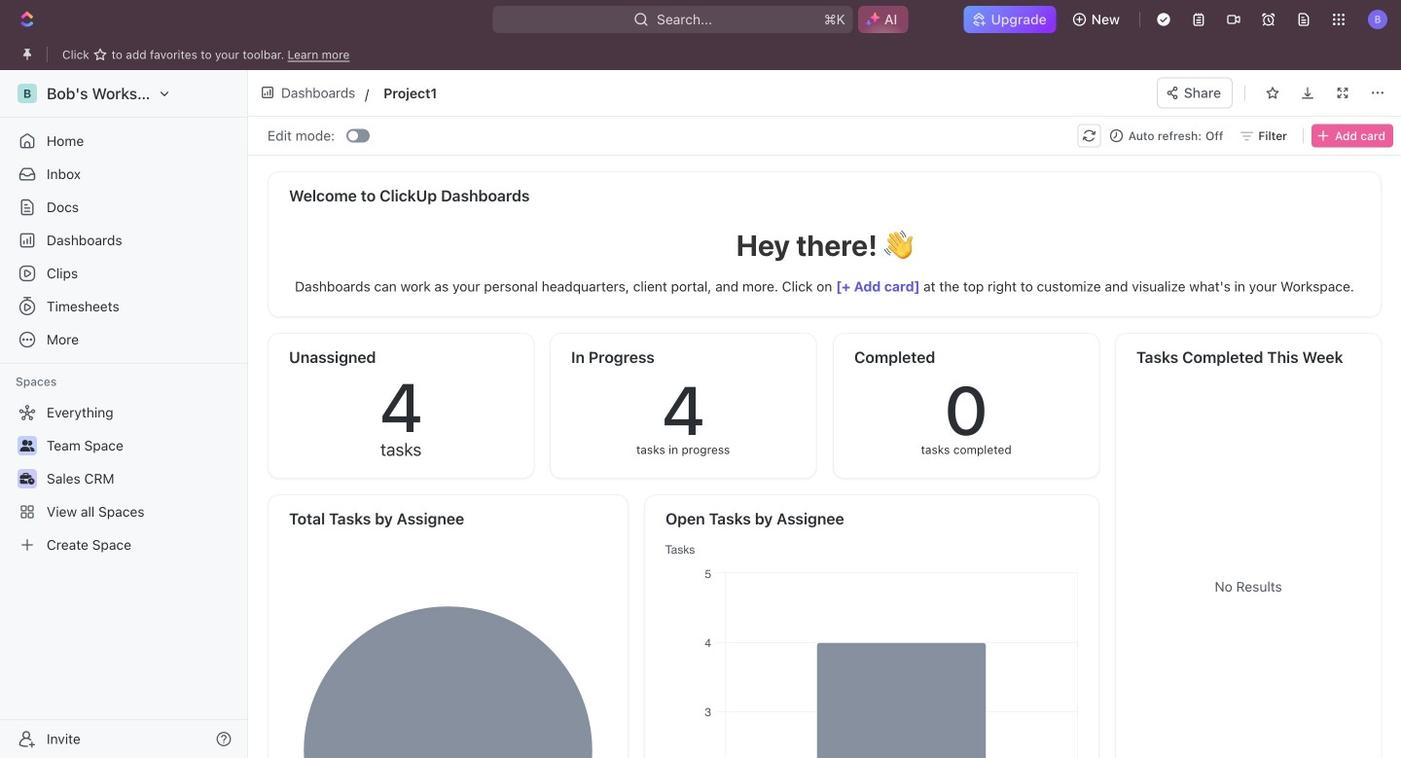 Task type: locate. For each thing, give the bounding box(es) containing it.
None text field
[[384, 81, 691, 105]]

tree inside sidebar navigation
[[8, 397, 239, 561]]

tree
[[8, 397, 239, 561]]

bob's workspace, , element
[[18, 84, 37, 103]]



Task type: describe. For each thing, give the bounding box(es) containing it.
sidebar navigation
[[0, 70, 252, 758]]

business time image
[[20, 473, 35, 485]]

user group image
[[20, 440, 35, 452]]



Task type: vqa. For each thing, say whether or not it's contained in the screenshot.
03 Mar - 09 Mar
no



